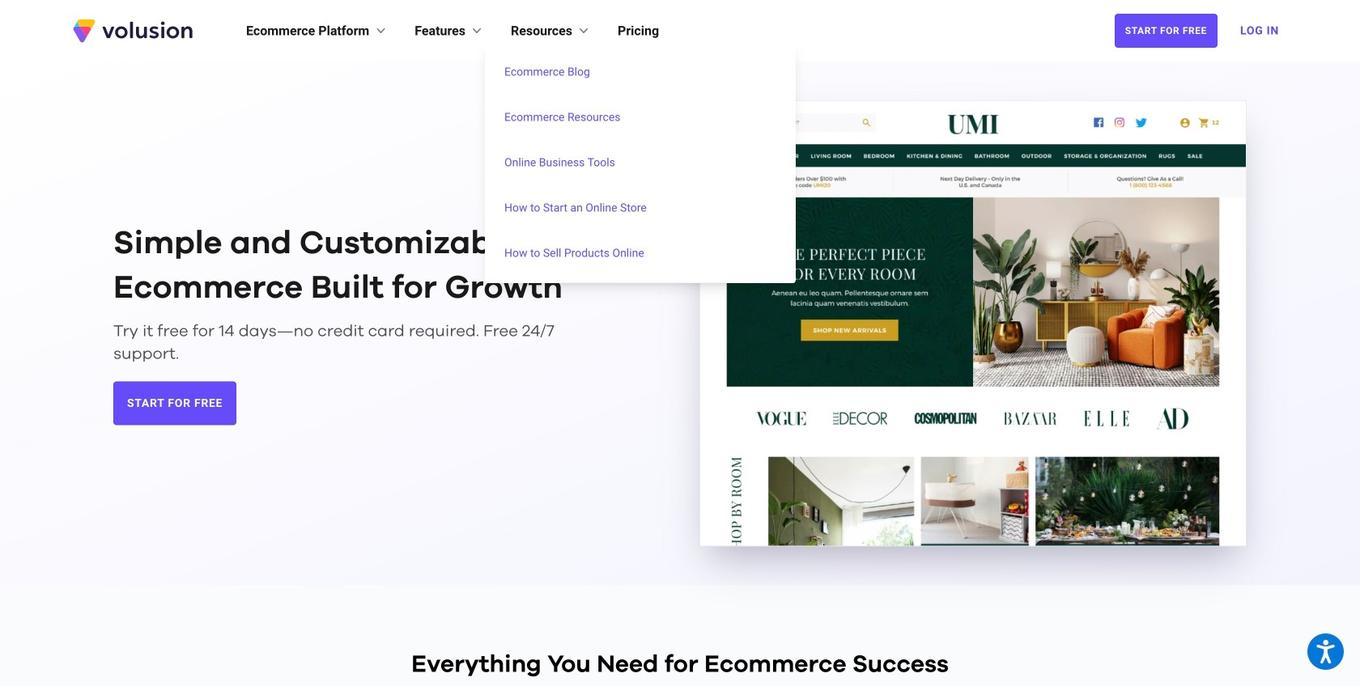 Task type: vqa. For each thing, say whether or not it's contained in the screenshot.
way inside the Looking for a way to plan ecommerce revenue initiatives? Check out our steps & best practices for online businesses seeking revenue growth ideas…
no



Task type: locate. For each thing, give the bounding box(es) containing it.
open accessibe: accessibility options, statement and help image
[[1317, 640, 1335, 664]]



